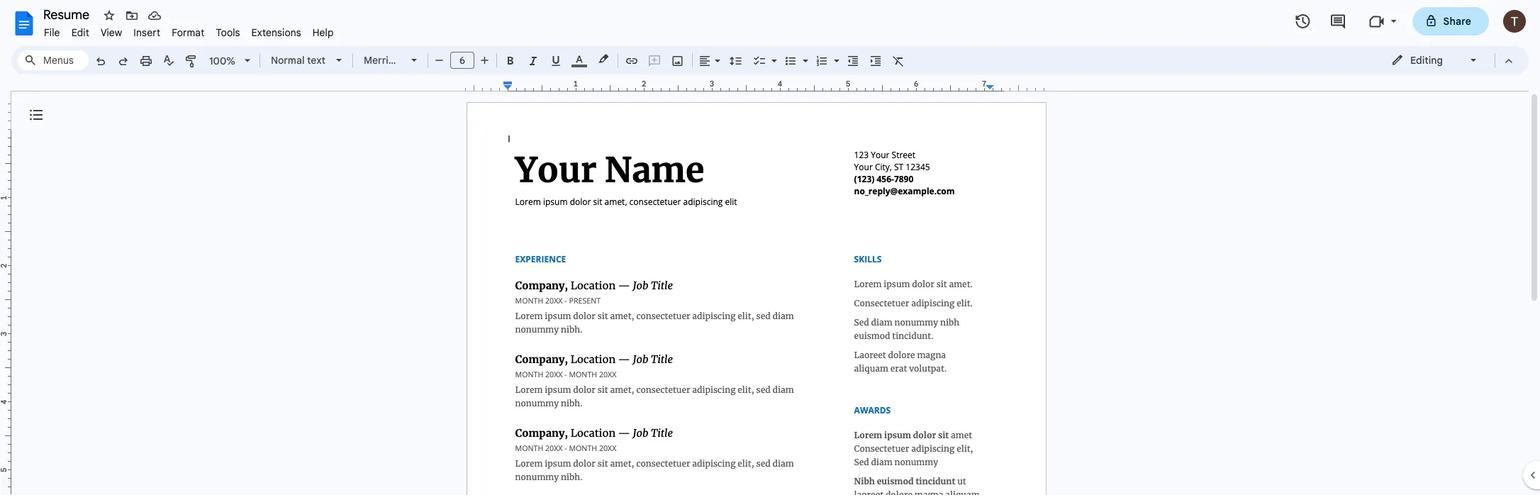 Task type: describe. For each thing, give the bounding box(es) containing it.
main toolbar
[[88, 0, 951, 403]]

checklist menu image
[[768, 51, 778, 56]]

left margin image
[[468, 80, 512, 91]]

normal
[[271, 54, 305, 66]]

insert image image
[[670, 50, 686, 70]]

edit
[[71, 26, 89, 39]]

format
[[172, 26, 205, 39]]

Star checkbox
[[99, 6, 119, 26]]

help menu item
[[307, 24, 340, 41]]

Menus field
[[18, 50, 89, 70]]

view
[[101, 26, 122, 39]]

extensions menu item
[[246, 24, 307, 41]]

Zoom field
[[204, 50, 257, 72]]

insert menu item
[[128, 24, 166, 41]]

help
[[313, 26, 334, 39]]

tools menu item
[[210, 24, 246, 41]]

right margin image
[[1001, 80, 1046, 91]]

text color image
[[572, 50, 587, 67]]

highlight color image
[[596, 50, 612, 67]]

view menu item
[[95, 24, 128, 41]]

file menu item
[[38, 24, 66, 41]]

share button
[[1414, 7, 1490, 35]]

application containing share
[[0, 0, 1541, 495]]

share
[[1444, 15, 1472, 27]]

insert
[[134, 26, 160, 39]]



Task type: locate. For each thing, give the bounding box(es) containing it.
format menu item
[[166, 24, 210, 41]]

bulleted list menu image
[[800, 51, 809, 56]]

file
[[44, 26, 60, 39]]

text
[[307, 54, 326, 66]]

merriweather option
[[364, 50, 427, 70]]

Font size field
[[451, 52, 480, 70]]

menu bar inside menu bar banner
[[38, 18, 340, 42]]

tools
[[216, 26, 240, 39]]

editing button
[[1382, 50, 1489, 71]]

Font size text field
[[451, 52, 474, 69]]

mode and view toolbar
[[1381, 46, 1521, 74]]

menu bar
[[38, 18, 340, 42]]

numbered list menu image
[[831, 51, 840, 56]]

styles list. normal text selected. option
[[271, 50, 328, 70]]

editing
[[1411, 54, 1444, 66]]

line & paragraph spacing image
[[728, 50, 745, 70]]

edit menu item
[[66, 24, 95, 41]]

menu bar containing file
[[38, 18, 340, 42]]

merriweather
[[364, 54, 427, 66]]

extensions
[[252, 26, 301, 39]]

Rename text field
[[38, 6, 98, 23]]

application
[[0, 0, 1541, 495]]

normal text
[[271, 54, 326, 66]]

Zoom text field
[[206, 51, 240, 71]]

menu bar banner
[[0, 0, 1541, 495]]

top margin image
[[0, 103, 11, 134]]



Task type: vqa. For each thing, say whether or not it's contained in the screenshot.
by
no



